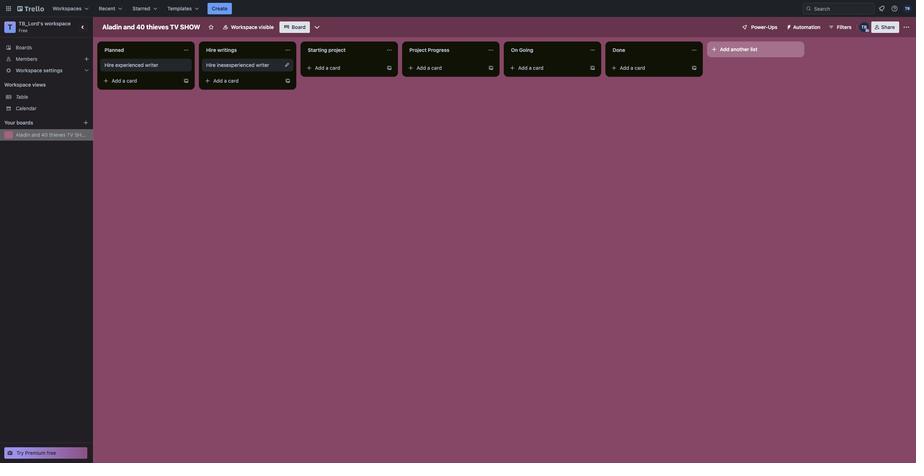 Task type: describe. For each thing, give the bounding box(es) containing it.
2 create from template… image from the left
[[691, 65, 697, 71]]

filters
[[837, 24, 852, 30]]

card for planned
[[127, 78, 137, 84]]

your boards with 1 items element
[[4, 118, 72, 127]]

add for done
[[620, 65, 629, 71]]

workspace for workspace visible
[[231, 24, 257, 30]]

0 horizontal spatial and
[[31, 132, 40, 138]]

done
[[613, 47, 625, 53]]

Search field
[[812, 3, 874, 14]]

On Going text field
[[507, 44, 585, 56]]

workspace for workspace settings
[[16, 67, 42, 73]]

add a card button for done
[[608, 62, 688, 74]]

1 vertical spatial tv
[[67, 132, 73, 138]]

your
[[4, 120, 15, 126]]

boards link
[[0, 42, 93, 53]]

views
[[32, 82, 46, 88]]

try premium free
[[16, 450, 56, 456]]

add for planned
[[112, 78, 121, 84]]

add a card for hire writings
[[213, 78, 239, 84]]

tb_lord's
[[19, 20, 43, 26]]

thieves inside aladin and 40 thieves tv show text field
[[146, 23, 169, 31]]

add a card for planned
[[112, 78, 137, 84]]

try premium free button
[[4, 447, 87, 459]]

tb_lord (tylerblack44) image
[[859, 22, 869, 32]]

a for starting project
[[326, 65, 328, 71]]

tyler black (tylerblack44) image
[[903, 4, 912, 13]]

a for project progress
[[427, 65, 430, 71]]

workspace settings button
[[0, 65, 93, 76]]

add down on going
[[518, 65, 528, 71]]

card for starting project
[[330, 65, 340, 71]]

add another list
[[720, 46, 757, 52]]

star or unstar board image
[[208, 24, 214, 30]]

and inside text field
[[123, 23, 135, 31]]

Starting project text field
[[303, 44, 382, 56]]

project
[[409, 47, 427, 53]]

add a card button for planned
[[100, 75, 180, 87]]

on going
[[511, 47, 533, 53]]

share button
[[871, 21, 899, 33]]

aladin and 40 thieves tv show link
[[16, 131, 90, 138]]

a for done
[[631, 65, 633, 71]]

customize views image
[[314, 24, 321, 31]]

add a card button for starting project
[[303, 62, 384, 74]]

search image
[[806, 6, 812, 11]]

free
[[47, 450, 56, 456]]

add a card for project progress
[[417, 65, 442, 71]]

board link
[[280, 21, 310, 33]]

starred
[[133, 5, 150, 11]]

table
[[16, 94, 28, 100]]

power-ups button
[[737, 21, 782, 33]]

add for project progress
[[417, 65, 426, 71]]

hire writings
[[206, 47, 237, 53]]

automation
[[793, 24, 820, 30]]

another
[[731, 46, 749, 52]]

add a card button down on going text field
[[507, 62, 587, 74]]

edit card image
[[284, 62, 290, 68]]

Planned text field
[[100, 44, 179, 56]]

thieves inside aladin and 40 thieves tv show link
[[49, 132, 66, 138]]

board
[[292, 24, 306, 30]]

try
[[16, 450, 24, 456]]

writer for hire experienced writer
[[145, 62, 158, 68]]

automation button
[[783, 21, 825, 33]]

starting
[[308, 47, 327, 53]]

hire inexexperienced writer
[[206, 62, 269, 68]]

workspaces button
[[48, 3, 93, 14]]

boards
[[16, 44, 32, 50]]

writer for hire inexexperienced writer
[[256, 62, 269, 68]]

create from template… image for project
[[386, 65, 392, 71]]

40 inside text field
[[136, 23, 145, 31]]

project progress
[[409, 47, 449, 53]]

aladin inside text field
[[102, 23, 122, 31]]

1 vertical spatial aladin and 40 thieves tv show
[[16, 132, 90, 138]]

a for hire writings
[[224, 78, 227, 84]]

starred button
[[128, 3, 162, 14]]

filters button
[[826, 21, 854, 33]]

calendar
[[16, 105, 37, 111]]



Task type: vqa. For each thing, say whether or not it's contained in the screenshot.
Create from template… icon related to Team Member's Topics
no



Task type: locate. For each thing, give the bounding box(es) containing it.
add a card button down done text field
[[608, 62, 688, 74]]

a down project progress
[[427, 65, 430, 71]]

thieves
[[146, 23, 169, 31], [49, 132, 66, 138]]

40
[[136, 23, 145, 31], [41, 132, 48, 138]]

add a card down "starting project"
[[315, 65, 340, 71]]

recent button
[[94, 3, 127, 14]]

1 horizontal spatial 40
[[136, 23, 145, 31]]

your boards
[[4, 120, 33, 126]]

create button
[[208, 3, 232, 14]]

1 horizontal spatial show
[[180, 23, 200, 31]]

1 vertical spatial show
[[75, 132, 90, 138]]

Board name text field
[[99, 21, 204, 33]]

create from template… image for writings
[[285, 78, 291, 84]]

aladin and 40 thieves tv show inside text field
[[102, 23, 200, 31]]

add a card down project progress
[[417, 65, 442, 71]]

workspace
[[231, 24, 257, 30], [16, 67, 42, 73], [4, 82, 31, 88]]

add another list button
[[707, 42, 804, 57]]

workspace visible button
[[218, 21, 278, 33]]

aladin down recent popup button on the left of page
[[102, 23, 122, 31]]

table link
[[16, 93, 89, 101]]

add a card down going
[[518, 65, 544, 71]]

a down going
[[529, 65, 532, 71]]

add a card for starting project
[[315, 65, 340, 71]]

progress
[[428, 47, 449, 53]]

going
[[519, 47, 533, 53]]

workspace navigation collapse icon image
[[78, 22, 88, 32]]

hire left writings
[[206, 47, 216, 53]]

add a card button down project progress text box on the top of the page
[[405, 62, 485, 74]]

add a card button
[[303, 62, 384, 74], [405, 62, 485, 74], [507, 62, 587, 74], [608, 62, 688, 74], [100, 75, 180, 87], [202, 75, 282, 87]]

workspace for workspace views
[[4, 82, 31, 88]]

thieves down the "starred" popup button
[[146, 23, 169, 31]]

0 horizontal spatial writer
[[145, 62, 158, 68]]

add board image
[[83, 120, 89, 126]]

1 vertical spatial aladin
[[16, 132, 30, 138]]

t
[[8, 23, 12, 31]]

create
[[212, 5, 228, 11]]

0 vertical spatial aladin
[[102, 23, 122, 31]]

open information menu image
[[891, 5, 898, 12]]

add a card down experienced
[[112, 78, 137, 84]]

add a card button down the starting project text field
[[303, 62, 384, 74]]

workspace up table
[[4, 82, 31, 88]]

free
[[19, 28, 28, 33]]

show menu image
[[903, 24, 910, 31]]

tb_lord's workspace link
[[19, 20, 71, 26]]

list
[[750, 46, 757, 52]]

1 vertical spatial and
[[31, 132, 40, 138]]

settings
[[43, 67, 63, 73]]

card down progress
[[431, 65, 442, 71]]

show inside aladin and 40 thieves tv show text field
[[180, 23, 200, 31]]

add left another
[[720, 46, 729, 52]]

a down experienced
[[122, 78, 125, 84]]

0 horizontal spatial tv
[[67, 132, 73, 138]]

hire for hire writings
[[206, 47, 216, 53]]

power-
[[751, 24, 768, 30]]

hire down the planned
[[104, 62, 114, 68]]

0 vertical spatial tv
[[170, 23, 179, 31]]

workspace views
[[4, 82, 46, 88]]

show down add board "icon"
[[75, 132, 90, 138]]

add for hire writings
[[213, 78, 223, 84]]

add a card button down hire inexexperienced writer
[[202, 75, 282, 87]]

card down on going text field
[[533, 65, 544, 71]]

a down "starting project"
[[326, 65, 328, 71]]

add for starting project
[[315, 65, 324, 71]]

0 horizontal spatial show
[[75, 132, 90, 138]]

workspace inside button
[[231, 24, 257, 30]]

add a card
[[315, 65, 340, 71], [417, 65, 442, 71], [518, 65, 544, 71], [620, 65, 645, 71], [112, 78, 137, 84], [213, 78, 239, 84]]

tv
[[170, 23, 179, 31], [67, 132, 73, 138]]

1 vertical spatial workspace
[[16, 67, 42, 73]]

and down your boards with 1 items element
[[31, 132, 40, 138]]

members link
[[0, 53, 93, 65]]

0 vertical spatial 40
[[136, 23, 145, 31]]

power-ups
[[751, 24, 777, 30]]

show
[[180, 23, 200, 31], [75, 132, 90, 138]]

visible
[[259, 24, 274, 30]]

0 horizontal spatial create from template… image
[[590, 65, 595, 71]]

this member is an admin of this board. image
[[866, 29, 869, 32]]

card for done
[[635, 65, 645, 71]]

on
[[511, 47, 518, 53]]

aladin and 40 thieves tv show down the "starred" popup button
[[102, 23, 200, 31]]

0 notifications image
[[877, 4, 886, 13]]

writer
[[145, 62, 158, 68], [256, 62, 269, 68]]

aladin
[[102, 23, 122, 31], [16, 132, 30, 138]]

2 vertical spatial workspace
[[4, 82, 31, 88]]

add a card button for hire writings
[[202, 75, 282, 87]]

back to home image
[[17, 3, 44, 14]]

1 horizontal spatial aladin and 40 thieves tv show
[[102, 23, 200, 31]]

Done text field
[[608, 44, 687, 56]]

show inside aladin and 40 thieves tv show link
[[75, 132, 90, 138]]

a
[[326, 65, 328, 71], [427, 65, 430, 71], [529, 65, 532, 71], [631, 65, 633, 71], [122, 78, 125, 84], [224, 78, 227, 84]]

card for hire writings
[[228, 78, 239, 84]]

40 down starred at the top left
[[136, 23, 145, 31]]

add down done
[[620, 65, 629, 71]]

boards
[[16, 120, 33, 126]]

and down starred at the top left
[[123, 23, 135, 31]]

2 writer from the left
[[256, 62, 269, 68]]

Project Progress text field
[[405, 44, 484, 56]]

1 horizontal spatial aladin
[[102, 23, 122, 31]]

add a card for done
[[620, 65, 645, 71]]

Hire writings text field
[[202, 44, 281, 56]]

card
[[330, 65, 340, 71], [431, 65, 442, 71], [533, 65, 544, 71], [635, 65, 645, 71], [127, 78, 137, 84], [228, 78, 239, 84]]

writer down planned text box
[[145, 62, 158, 68]]

tv inside text field
[[170, 23, 179, 31]]

create from template… image for progress
[[488, 65, 494, 71]]

1 horizontal spatial and
[[123, 23, 135, 31]]

project
[[328, 47, 346, 53]]

add a card down the inexexperienced
[[213, 78, 239, 84]]

aladin and 40 thieves tv show down your boards with 1 items element
[[16, 132, 90, 138]]

tb_lord's workspace free
[[19, 20, 71, 33]]

card down "project"
[[330, 65, 340, 71]]

1 vertical spatial thieves
[[49, 132, 66, 138]]

card down hire experienced writer
[[127, 78, 137, 84]]

1 horizontal spatial create from template… image
[[691, 65, 697, 71]]

hire for hire inexexperienced writer
[[206, 62, 216, 68]]

and
[[123, 23, 135, 31], [31, 132, 40, 138]]

0 vertical spatial show
[[180, 23, 200, 31]]

0 vertical spatial workspace
[[231, 24, 257, 30]]

40 down your boards with 1 items element
[[41, 132, 48, 138]]

create from template… image
[[590, 65, 595, 71], [691, 65, 697, 71]]

hire
[[206, 47, 216, 53], [104, 62, 114, 68], [206, 62, 216, 68]]

add down experienced
[[112, 78, 121, 84]]

ups
[[768, 24, 777, 30]]

add down starting
[[315, 65, 324, 71]]

templates
[[167, 5, 192, 11]]

primary element
[[0, 0, 916, 17]]

a down the inexexperienced
[[224, 78, 227, 84]]

1 horizontal spatial writer
[[256, 62, 269, 68]]

1 horizontal spatial thieves
[[146, 23, 169, 31]]

workspaces
[[53, 5, 82, 11]]

workspace visible
[[231, 24, 274, 30]]

inexexperienced
[[217, 62, 255, 68]]

card down done text field
[[635, 65, 645, 71]]

writer left edit card image
[[256, 62, 269, 68]]

0 vertical spatial aladin and 40 thieves tv show
[[102, 23, 200, 31]]

add down the inexexperienced
[[213, 78, 223, 84]]

tv down calendar link
[[67, 132, 73, 138]]

0 vertical spatial thieves
[[146, 23, 169, 31]]

planned
[[104, 47, 124, 53]]

hire inside text field
[[206, 47, 216, 53]]

starting project
[[308, 47, 346, 53]]

hire inexexperienced writer link
[[206, 62, 289, 69]]

0 horizontal spatial thieves
[[49, 132, 66, 138]]

add a card button for project progress
[[405, 62, 485, 74]]

show down templates dropdown button on the top of the page
[[180, 23, 200, 31]]

aladin down "boards"
[[16, 132, 30, 138]]

tv down templates
[[170, 23, 179, 31]]

card for project progress
[[431, 65, 442, 71]]

workspace settings
[[16, 67, 63, 73]]

thieves down your boards with 1 items element
[[49, 132, 66, 138]]

0 vertical spatial and
[[123, 23, 135, 31]]

hire experienced writer
[[104, 62, 158, 68]]

members
[[16, 56, 37, 62]]

add a card button down hire experienced writer link
[[100, 75, 180, 87]]

workspace inside dropdown button
[[16, 67, 42, 73]]

add down project
[[417, 65, 426, 71]]

0 horizontal spatial 40
[[41, 132, 48, 138]]

workspace down members
[[16, 67, 42, 73]]

1 create from template… image from the left
[[590, 65, 595, 71]]

aladin and 40 thieves tv show
[[102, 23, 200, 31], [16, 132, 90, 138]]

writings
[[217, 47, 237, 53]]

hire for hire experienced writer
[[104, 62, 114, 68]]

experienced
[[115, 62, 144, 68]]

templates button
[[163, 3, 203, 14]]

a down done text field
[[631, 65, 633, 71]]

recent
[[99, 5, 115, 11]]

1 writer from the left
[[145, 62, 158, 68]]

add inside button
[[720, 46, 729, 52]]

1 vertical spatial 40
[[41, 132, 48, 138]]

calendar link
[[16, 105, 89, 112]]

card down the inexexperienced
[[228, 78, 239, 84]]

sm image
[[783, 21, 793, 31]]

create from template… image
[[386, 65, 392, 71], [488, 65, 494, 71], [183, 78, 189, 84], [285, 78, 291, 84]]

0 horizontal spatial aladin
[[16, 132, 30, 138]]

workspace left visible
[[231, 24, 257, 30]]

premium
[[25, 450, 46, 456]]

t link
[[4, 21, 16, 33]]

a for planned
[[122, 78, 125, 84]]

1 horizontal spatial tv
[[170, 23, 179, 31]]

add a card down done
[[620, 65, 645, 71]]

0 horizontal spatial aladin and 40 thieves tv show
[[16, 132, 90, 138]]

share
[[881, 24, 895, 30]]

hire down hire writings
[[206, 62, 216, 68]]

workspace
[[45, 20, 71, 26]]

add
[[720, 46, 729, 52], [315, 65, 324, 71], [417, 65, 426, 71], [518, 65, 528, 71], [620, 65, 629, 71], [112, 78, 121, 84], [213, 78, 223, 84]]

hire experienced writer link
[[104, 62, 188, 69]]



